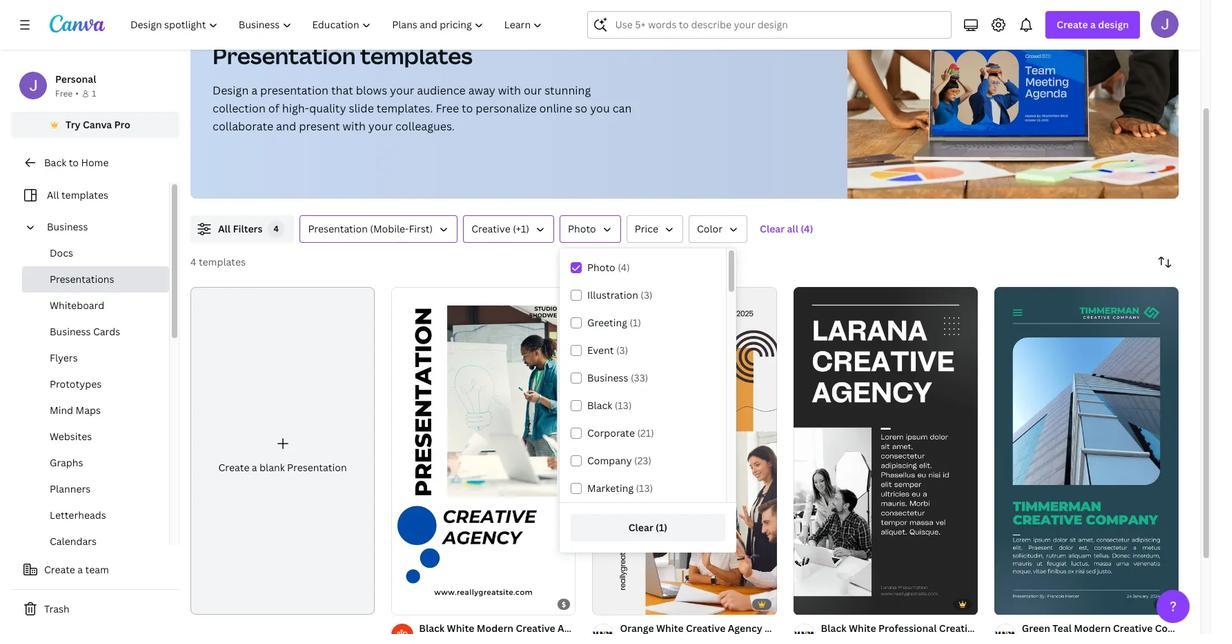 Task type: locate. For each thing, give the bounding box(es) containing it.
0 horizontal spatial (4)
[[618, 261, 630, 274]]

0 horizontal spatial clear
[[629, 521, 654, 534]]

with down slide in the left of the page
[[343, 119, 366, 134]]

create a blank presentation element
[[191, 287, 375, 615]]

2 horizontal spatial templates
[[360, 41, 473, 70]]

presentation for presentation templates
[[213, 41, 356, 70]]

to
[[462, 101, 473, 116], [69, 156, 79, 169]]

presentation for presentation (mobile-first)
[[308, 222, 368, 235]]

of inside design a presentation that blows your audience away with our stunning collection of high-quality slide templates. free to personalize online so you can collaborate and present with your colleagues.
[[268, 101, 280, 116]]

4 templates
[[191, 255, 246, 269]]

quality
[[309, 101, 346, 116]]

a for team
[[78, 563, 83, 577]]

1 horizontal spatial 1 of 10 link
[[995, 287, 1179, 615]]

design
[[1099, 18, 1130, 31]]

your up 'templates.'
[[390, 83, 415, 98]]

2 vertical spatial presentation
[[287, 461, 347, 474]]

1 of 10 link
[[794, 287, 978, 615], [995, 287, 1179, 615]]

1 vertical spatial with
[[343, 119, 366, 134]]

1 vertical spatial create
[[219, 461, 250, 474]]

illustration (3)
[[588, 289, 653, 302]]

create down calendars
[[44, 563, 75, 577]]

2 horizontal spatial create
[[1057, 18, 1089, 31]]

2 1 of 10 from the left
[[1004, 599, 1032, 609]]

whiteboard
[[50, 299, 104, 312]]

business for business (33)
[[588, 371, 629, 385]]

0 horizontal spatial 1 of 10
[[803, 599, 831, 609]]

1 horizontal spatial of
[[809, 599, 820, 609]]

(4)
[[801, 222, 814, 235], [618, 261, 630, 274]]

1 horizontal spatial create
[[219, 461, 250, 474]]

your
[[390, 83, 415, 98], [369, 119, 393, 134]]

0 horizontal spatial to
[[69, 156, 79, 169]]

10 for green teal modern creative company mobile-first presentation image
[[1023, 599, 1032, 609]]

business link
[[41, 214, 161, 240]]

presentation inside button
[[308, 222, 368, 235]]

presentation up "presentation" at top
[[213, 41, 356, 70]]

2 vertical spatial business
[[588, 371, 629, 385]]

templates down back to home
[[61, 188, 108, 202]]

a left blank
[[252, 461, 257, 474]]

0 horizontal spatial 4
[[191, 255, 196, 269]]

and
[[276, 119, 296, 134]]

clear all (4) button
[[753, 215, 821, 243]]

clear for clear (1)
[[629, 521, 654, 534]]

to right back
[[69, 156, 79, 169]]

$
[[562, 600, 567, 610]]

0 vertical spatial presentation
[[213, 41, 356, 70]]

create for create a design
[[1057, 18, 1089, 31]]

a up collection
[[251, 83, 258, 98]]

0 vertical spatial all
[[47, 188, 59, 202]]

1 horizontal spatial all
[[218, 222, 231, 235]]

a inside design a presentation that blows your audience away with our stunning collection of high-quality slide templates. free to personalize online so you can collaborate and present with your colleagues.
[[251, 83, 258, 98]]

websites
[[50, 430, 92, 443]]

(mobile-
[[370, 222, 409, 235]]

all for all filters
[[218, 222, 231, 235]]

2 1 of 10 link from the left
[[995, 287, 1179, 615]]

(1) inside button
[[656, 521, 668, 534]]

price button
[[627, 215, 684, 243]]

(1) for greeting (1)
[[630, 316, 641, 329]]

1 vertical spatial photo
[[588, 261, 616, 274]]

1 horizontal spatial 10
[[1023, 599, 1032, 609]]

(4) right all on the top right of page
[[801, 222, 814, 235]]

0 horizontal spatial 10
[[822, 599, 831, 609]]

business up docs
[[47, 220, 88, 233]]

templates up audience
[[360, 41, 473, 70]]

slide
[[349, 101, 374, 116]]

0 vertical spatial to
[[462, 101, 473, 116]]

photo (4)
[[588, 261, 630, 274]]

0 vertical spatial free
[[55, 88, 73, 99]]

(4) up the illustration (3) at top
[[618, 261, 630, 274]]

docs link
[[22, 240, 169, 267]]

back to home
[[44, 156, 109, 169]]

0 vertical spatial (1)
[[630, 316, 641, 329]]

a
[[1091, 18, 1096, 31], [251, 83, 258, 98], [252, 461, 257, 474], [78, 563, 83, 577]]

templates.
[[377, 101, 433, 116]]

create a blank presentation
[[219, 461, 347, 474]]

0 vertical spatial (13)
[[615, 399, 632, 412]]

photo inside button
[[568, 222, 596, 235]]

2 horizontal spatial 1
[[1004, 599, 1008, 609]]

(13) for black (13)
[[615, 399, 632, 412]]

presentation (mobile-first) button
[[300, 215, 458, 243]]

free •
[[55, 88, 79, 99]]

0 vertical spatial templates
[[360, 41, 473, 70]]

10
[[822, 599, 831, 609], [1023, 599, 1032, 609]]

(3) for illustration (3)
[[641, 289, 653, 302]]

collaborate
[[213, 119, 274, 134]]

create inside create a design dropdown button
[[1057, 18, 1089, 31]]

greeting
[[588, 316, 628, 329]]

business (33)
[[588, 371, 649, 385]]

trash link
[[11, 596, 180, 623]]

1 horizontal spatial 1
[[803, 599, 807, 609]]

0 horizontal spatial create
[[44, 563, 75, 577]]

0 vertical spatial business
[[47, 220, 88, 233]]

1 vertical spatial (1)
[[656, 521, 668, 534]]

flyers
[[50, 351, 78, 365]]

trash
[[44, 603, 69, 616]]

1 vertical spatial presentation
[[308, 222, 368, 235]]

1 horizontal spatial (1)
[[656, 521, 668, 534]]

2 horizontal spatial of
[[1011, 599, 1021, 609]]

None search field
[[588, 11, 952, 39]]

illustration
[[588, 289, 639, 302]]

1 horizontal spatial free
[[436, 101, 459, 116]]

0 vertical spatial (4)
[[801, 222, 814, 235]]

1 vertical spatial (3)
[[617, 344, 628, 357]]

to down away
[[462, 101, 473, 116]]

with up personalize
[[498, 83, 521, 98]]

1 10 from the left
[[822, 599, 831, 609]]

(3) right illustration
[[641, 289, 653, 302]]

clear left all on the top right of page
[[760, 222, 785, 235]]

2 10 from the left
[[1023, 599, 1032, 609]]

create left design
[[1057, 18, 1089, 31]]

0 horizontal spatial (1)
[[630, 316, 641, 329]]

business
[[47, 220, 88, 233], [50, 325, 91, 338], [588, 371, 629, 385]]

1 horizontal spatial with
[[498, 83, 521, 98]]

that
[[331, 83, 353, 98]]

color button
[[689, 215, 748, 243]]

create a team
[[44, 563, 109, 577]]

•
[[75, 88, 79, 99]]

calendars
[[50, 535, 97, 548]]

1 of 10 for green teal modern creative company mobile-first presentation image
[[1004, 599, 1032, 609]]

business cards link
[[22, 319, 169, 345]]

0 vertical spatial 4
[[274, 223, 279, 235]]

4 for 4 templates
[[191, 255, 196, 269]]

4 filter options selected element
[[268, 221, 285, 238]]

(1)
[[630, 316, 641, 329], [656, 521, 668, 534]]

1 horizontal spatial templates
[[199, 255, 246, 269]]

1 horizontal spatial (13)
[[636, 482, 653, 495]]

1 vertical spatial 4
[[191, 255, 196, 269]]

marketing
[[588, 482, 634, 495]]

0 horizontal spatial 1 of 10 link
[[794, 287, 978, 615]]

presentation right blank
[[287, 461, 347, 474]]

1 horizontal spatial (3)
[[641, 289, 653, 302]]

create inside 'create a blank presentation' link
[[219, 461, 250, 474]]

0 horizontal spatial free
[[55, 88, 73, 99]]

a inside dropdown button
[[1091, 18, 1096, 31]]

all for all templates
[[47, 188, 59, 202]]

0 vertical spatial clear
[[760, 222, 785, 235]]

of for the black white professional creative agency mobile presentation image
[[809, 599, 820, 609]]

templates down the all filters
[[199, 255, 246, 269]]

photo up illustration
[[588, 261, 616, 274]]

(3) right event
[[617, 344, 628, 357]]

1 horizontal spatial to
[[462, 101, 473, 116]]

0 vertical spatial your
[[390, 83, 415, 98]]

a inside button
[[78, 563, 83, 577]]

back to home link
[[11, 149, 180, 177]]

try canva pro
[[66, 118, 130, 131]]

a for design
[[1091, 18, 1096, 31]]

1 vertical spatial (4)
[[618, 261, 630, 274]]

0 vertical spatial create
[[1057, 18, 1089, 31]]

1 vertical spatial all
[[218, 222, 231, 235]]

marketing (13)
[[588, 482, 653, 495]]

of
[[268, 101, 280, 116], [809, 599, 820, 609], [1011, 599, 1021, 609]]

free
[[55, 88, 73, 99], [436, 101, 459, 116]]

clear down marketing (13)
[[629, 521, 654, 534]]

0 horizontal spatial all
[[47, 188, 59, 202]]

create inside 'create a team' button
[[44, 563, 75, 577]]

all down back
[[47, 188, 59, 202]]

1 1 of 10 from the left
[[803, 599, 831, 609]]

your down slide in the left of the page
[[369, 119, 393, 134]]

1 vertical spatial templates
[[61, 188, 108, 202]]

you
[[590, 101, 610, 116]]

1 horizontal spatial 1 of 10
[[1004, 599, 1032, 609]]

a left design
[[1091, 18, 1096, 31]]

(33)
[[631, 371, 649, 385]]

2 vertical spatial templates
[[199, 255, 246, 269]]

0 horizontal spatial (13)
[[615, 399, 632, 412]]

0 horizontal spatial (3)
[[617, 344, 628, 357]]

orange white creative agency mobile-first presentation image
[[593, 287, 777, 615]]

2 vertical spatial create
[[44, 563, 75, 577]]

a left the team
[[78, 563, 83, 577]]

(13) down (23) at the bottom right of the page
[[636, 482, 653, 495]]

0 horizontal spatial of
[[268, 101, 280, 116]]

1 vertical spatial to
[[69, 156, 79, 169]]

personal
[[55, 72, 96, 86]]

a for blank
[[252, 461, 257, 474]]

1 horizontal spatial 4
[[274, 223, 279, 235]]

present
[[299, 119, 340, 134]]

1 vertical spatial business
[[50, 325, 91, 338]]

1 of 10
[[803, 599, 831, 609], [1004, 599, 1032, 609]]

away
[[469, 83, 496, 98]]

1 vertical spatial clear
[[629, 521, 654, 534]]

with
[[498, 83, 521, 98], [343, 119, 366, 134]]

1 horizontal spatial (4)
[[801, 222, 814, 235]]

all left filters
[[218, 222, 231, 235]]

1 vertical spatial free
[[436, 101, 459, 116]]

photo up photo (4)
[[568, 222, 596, 235]]

(3)
[[641, 289, 653, 302], [617, 344, 628, 357]]

1 vertical spatial (13)
[[636, 482, 653, 495]]

team
[[85, 563, 109, 577]]

1 horizontal spatial clear
[[760, 222, 785, 235]]

flyers link
[[22, 345, 169, 371]]

free left •
[[55, 88, 73, 99]]

(3) for event (3)
[[617, 344, 628, 357]]

0 vertical spatial photo
[[568, 222, 596, 235]]

(13) right black at the bottom
[[615, 399, 632, 412]]

letterheads link
[[22, 503, 169, 529]]

free down audience
[[436, 101, 459, 116]]

photo
[[568, 222, 596, 235], [588, 261, 616, 274]]

business down event (3)
[[588, 371, 629, 385]]

of for green teal modern creative company mobile-first presentation image
[[1011, 599, 1021, 609]]

0 vertical spatial (3)
[[641, 289, 653, 302]]

presentation left (mobile- at the left top of the page
[[308, 222, 368, 235]]

photo button
[[560, 215, 621, 243]]

0 horizontal spatial templates
[[61, 188, 108, 202]]

planners link
[[22, 476, 169, 503]]

create left blank
[[219, 461, 250, 474]]

mind maps
[[50, 404, 101, 417]]

clear
[[760, 222, 785, 235], [629, 521, 654, 534]]

blank
[[260, 461, 285, 474]]

business up flyers
[[50, 325, 91, 338]]



Task type: describe. For each thing, give the bounding box(es) containing it.
presentations
[[50, 273, 114, 286]]

(+1)
[[513, 222, 530, 235]]

presentation templates
[[213, 41, 473, 70]]

0 horizontal spatial 1
[[92, 88, 96, 99]]

jacob simon image
[[1152, 10, 1179, 38]]

letterheads
[[50, 509, 106, 522]]

creative (+1)
[[472, 222, 530, 235]]

0 vertical spatial with
[[498, 83, 521, 98]]

so
[[575, 101, 588, 116]]

to inside design a presentation that blows your audience away with our stunning collection of high-quality slide templates. free to personalize online so you can collaborate and present with your colleagues.
[[462, 101, 473, 116]]

stunning
[[545, 83, 591, 98]]

corporate
[[588, 427, 635, 440]]

event (3)
[[588, 344, 628, 357]]

greeting (1)
[[588, 316, 641, 329]]

black
[[588, 399, 613, 412]]

pro
[[114, 118, 130, 131]]

templates for presentation templates
[[360, 41, 473, 70]]

try canva pro button
[[11, 112, 180, 138]]

cards
[[93, 325, 120, 338]]

free inside design a presentation that blows your audience away with our stunning collection of high-quality slide templates. free to personalize online so you can collaborate and present with your colleagues.
[[436, 101, 459, 116]]

clear (1)
[[629, 521, 668, 534]]

create a design button
[[1046, 11, 1141, 39]]

to inside the back to home "link"
[[69, 156, 79, 169]]

graphs link
[[22, 450, 169, 476]]

(4) inside button
[[801, 222, 814, 235]]

create for create a blank presentation
[[219, 461, 250, 474]]

websites link
[[22, 424, 169, 450]]

blows
[[356, 83, 387, 98]]

creative (+1) button
[[463, 215, 554, 243]]

(1) for clear (1)
[[656, 521, 668, 534]]

black (13)
[[588, 399, 632, 412]]

(13) for marketing (13)
[[636, 482, 653, 495]]

company (23)
[[588, 454, 652, 467]]

corporate (21)
[[588, 427, 654, 440]]

1 for the black white professional creative agency mobile presentation image
[[803, 599, 807, 609]]

business for business cards
[[50, 325, 91, 338]]

all templates
[[47, 188, 108, 202]]

online
[[540, 101, 573, 116]]

calendars link
[[22, 529, 169, 555]]

Sort by button
[[1152, 249, 1179, 276]]

business cards
[[50, 325, 120, 338]]

design
[[213, 83, 249, 98]]

planners
[[50, 483, 91, 496]]

canva
[[83, 118, 112, 131]]

Search search field
[[615, 12, 943, 38]]

1 1 of 10 link from the left
[[794, 287, 978, 615]]

event
[[588, 344, 614, 357]]

first)
[[409, 222, 433, 235]]

photo for photo
[[568, 222, 596, 235]]

4 for 4
[[274, 223, 279, 235]]

colleagues.
[[396, 119, 455, 134]]

1 for green teal modern creative company mobile-first presentation image
[[1004, 599, 1008, 609]]

a for presentation
[[251, 83, 258, 98]]

top level navigation element
[[122, 11, 555, 39]]

templates for all templates
[[61, 188, 108, 202]]

all templates link
[[19, 182, 161, 209]]

prototypes
[[50, 378, 102, 391]]

home
[[81, 156, 109, 169]]

price
[[635, 222, 659, 235]]

prototypes link
[[22, 371, 169, 398]]

10 for the black white professional creative agency mobile presentation image
[[822, 599, 831, 609]]

clear all (4)
[[760, 222, 814, 235]]

create for create a team
[[44, 563, 75, 577]]

0 horizontal spatial with
[[343, 119, 366, 134]]

mind
[[50, 404, 73, 417]]

can
[[613, 101, 632, 116]]

collection
[[213, 101, 266, 116]]

clear for clear all (4)
[[760, 222, 785, 235]]

docs
[[50, 246, 73, 260]]

(23)
[[635, 454, 652, 467]]

filters
[[233, 222, 263, 235]]

clear (1) button
[[571, 514, 726, 542]]

graphs
[[50, 456, 83, 469]]

black white modern creative agency mobile presentation image
[[392, 287, 576, 615]]

templates for 4 templates
[[199, 255, 246, 269]]

1 vertical spatial your
[[369, 119, 393, 134]]

create a team button
[[11, 556, 180, 584]]

our
[[524, 83, 542, 98]]

presentation (mobile-first)
[[308, 222, 433, 235]]

maps
[[76, 404, 101, 417]]

business for business
[[47, 220, 88, 233]]

color
[[697, 222, 723, 235]]

photo for photo (4)
[[588, 261, 616, 274]]

all
[[787, 222, 799, 235]]

1 of 10 for the black white professional creative agency mobile presentation image
[[803, 599, 831, 609]]

all filters
[[218, 222, 263, 235]]

try
[[66, 118, 81, 131]]

high-
[[282, 101, 309, 116]]

personalize
[[476, 101, 537, 116]]

green teal modern creative company mobile-first presentation image
[[995, 287, 1179, 615]]

company
[[588, 454, 632, 467]]

audience
[[417, 83, 466, 98]]

(21)
[[638, 427, 654, 440]]

back
[[44, 156, 66, 169]]

create a design
[[1057, 18, 1130, 31]]

create a blank presentation link
[[191, 287, 375, 615]]

black white professional creative agency mobile presentation image
[[794, 287, 978, 615]]

design a presentation that blows your audience away with our stunning collection of high-quality slide templates. free to personalize online so you can collaborate and present with your colleagues.
[[213, 83, 632, 134]]

creative
[[472, 222, 511, 235]]



Task type: vqa. For each thing, say whether or not it's contained in the screenshot.
Presentation to the top
yes



